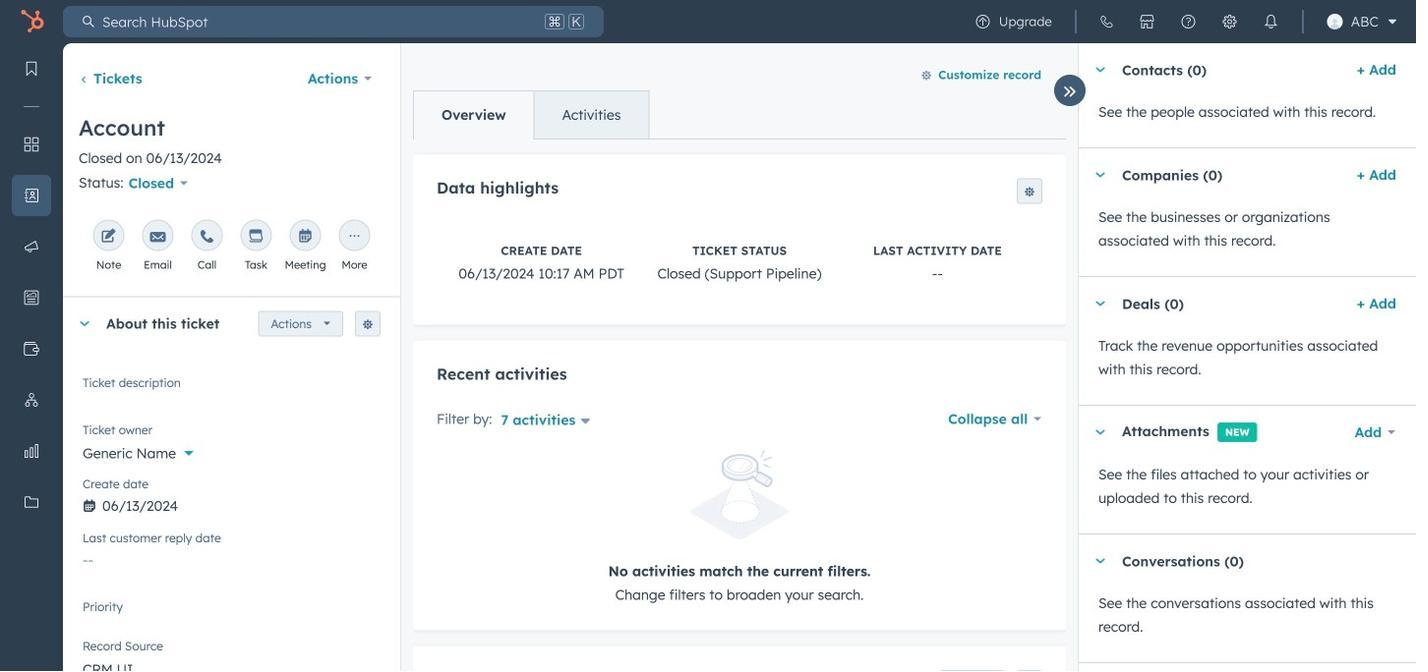 Task type: locate. For each thing, give the bounding box(es) containing it.
0 vertical spatial caret image
[[79, 321, 90, 326]]

caret image
[[1095, 67, 1107, 72], [1095, 173, 1107, 178], [1095, 301, 1107, 306], [1095, 559, 1107, 564]]

create a task image
[[248, 230, 264, 245]]

navigation
[[413, 90, 650, 140]]

None text field
[[83, 372, 381, 411]]

create a note image
[[101, 230, 117, 245]]

1 vertical spatial caret image
[[1095, 430, 1107, 435]]

alert
[[437, 451, 1043, 607]]

1 horizontal spatial menu
[[963, 0, 1405, 43]]

1 horizontal spatial caret image
[[1095, 430, 1107, 435]]

1 caret image from the top
[[1095, 67, 1107, 72]]

marketplaces image
[[1140, 14, 1155, 30]]

more activities, menu pop up image
[[347, 230, 362, 245]]

notifications image
[[1264, 14, 1279, 30]]

MM/DD/YYYY text field
[[83, 488, 381, 520]]

settings image
[[1222, 14, 1238, 30]]

caret image
[[79, 321, 90, 326], [1095, 430, 1107, 435]]

menu
[[963, 0, 1405, 43], [0, 43, 63, 623]]

0 horizontal spatial menu
[[0, 43, 63, 623]]

0 horizontal spatial caret image
[[79, 321, 90, 326]]



Task type: vqa. For each thing, say whether or not it's contained in the screenshot.
caret icon
yes



Task type: describe. For each thing, give the bounding box(es) containing it.
create an email image
[[150, 230, 166, 245]]

3 caret image from the top
[[1095, 301, 1107, 306]]

4 caret image from the top
[[1095, 559, 1107, 564]]

Search HubSpot search field
[[94, 6, 541, 37]]

schedule a meeting image
[[298, 230, 313, 245]]

help image
[[1181, 14, 1197, 30]]

bookmarks primary navigation item image
[[24, 61, 39, 77]]

2 caret image from the top
[[1095, 173, 1107, 178]]

manage card settings image
[[362, 320, 374, 331]]

make a phone call image
[[199, 230, 215, 245]]

generic name image
[[1328, 14, 1343, 30]]

-- text field
[[83, 542, 381, 574]]



